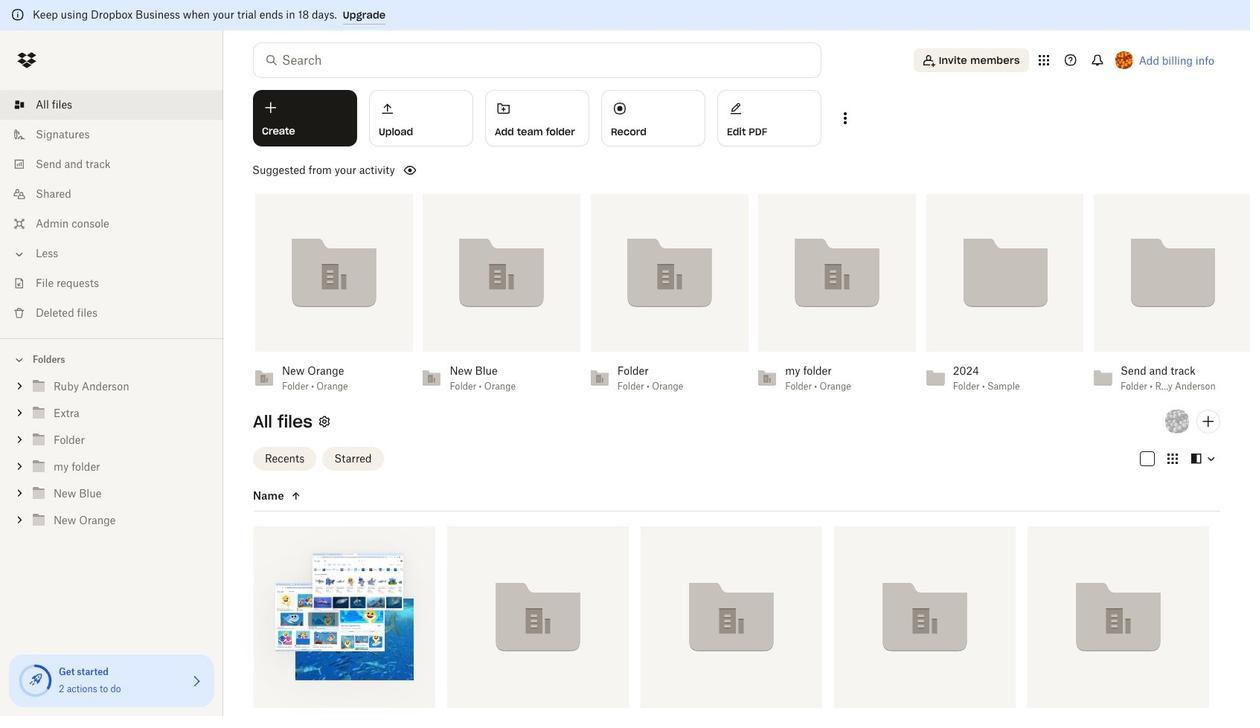 Task type: describe. For each thing, give the bounding box(es) containing it.
less image
[[12, 247, 27, 262]]

team shared folder, new blue row
[[1028, 527, 1210, 717]]

team shared folder, my folder row
[[835, 527, 1016, 717]]

Search in folder "Dropbox" text field
[[282, 51, 791, 69]]

add team members image
[[1200, 413, 1218, 431]]

team member folder, ruby anderson row
[[248, 527, 436, 717]]



Task type: locate. For each thing, give the bounding box(es) containing it.
list
[[0, 81, 223, 339]]

dropbox image
[[12, 45, 42, 75]]

team shared folder, extra row
[[441, 527, 629, 717]]

team shared folder, folder row
[[635, 527, 823, 717]]

folder settings image
[[316, 413, 333, 431]]

account menu image
[[1116, 51, 1134, 69]]

list item
[[0, 90, 223, 120]]

alert
[[0, 0, 1251, 31]]

group
[[0, 371, 223, 546]]



Task type: vqa. For each thing, say whether or not it's contained in the screenshot.
Files associated with All files
no



